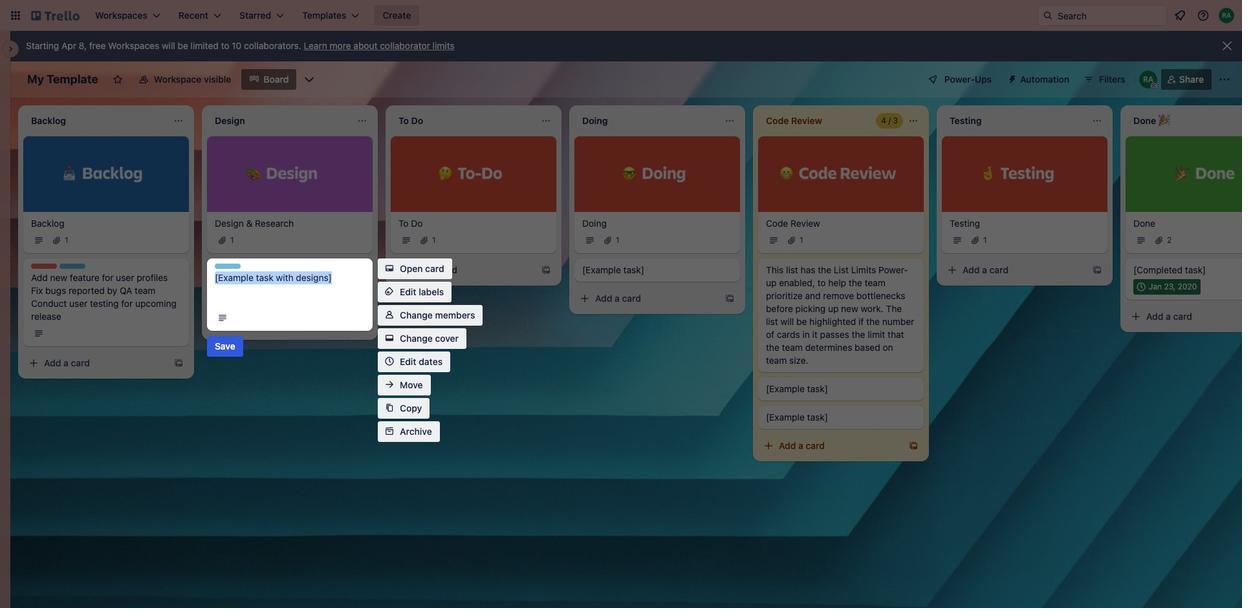 Task type: describe. For each thing, give the bounding box(es) containing it.
learn more about collaborator limits link
[[304, 40, 455, 51]]

3
[[893, 116, 898, 126]]

more
[[330, 40, 351, 51]]

copy
[[400, 403, 422, 414]]

save button
[[207, 336, 243, 357]]

1 vertical spatial ruby anderson (rubyanderson7) image
[[1139, 71, 1158, 89]]

filters button
[[1080, 69, 1130, 90]]

0 notifications image
[[1173, 8, 1188, 23]]

move button
[[378, 375, 431, 396]]

workspace visible
[[154, 74, 231, 85]]

bottlenecks
[[857, 290, 906, 301]]

done link
[[1134, 217, 1242, 230]]

it
[[812, 329, 818, 340]]

design
[[215, 218, 244, 229]]

to
[[399, 218, 409, 229]]

search image
[[1043, 10, 1053, 21]]

open information menu image
[[1197, 9, 1210, 22]]

learn
[[304, 40, 327, 51]]

customize views image
[[303, 73, 316, 86]]

create from template… image for testing
[[1092, 265, 1103, 275]]

0 vertical spatial [example task]
[[582, 264, 644, 275]]

filters
[[1099, 74, 1126, 85]]

jan
[[1149, 282, 1162, 292]]

do
[[411, 218, 423, 229]]

edit dates button
[[378, 352, 450, 373]]

primary element
[[0, 0, 1242, 31]]

Jan 23, 2020 checkbox
[[1134, 279, 1201, 295]]

help
[[828, 277, 846, 288]]

my
[[27, 72, 44, 86]]

2 1 from the left
[[230, 235, 234, 245]]

[example task with designs]
[[215, 272, 332, 283]]

highlighted
[[810, 316, 856, 327]]

power- inside this list has the list limits power- up enabled, to help the team prioritize and remove bottlenecks before picking up new work. the list will be highlighted if the number of cards in it passes the limit that the team determines based on team size.
[[879, 264, 908, 275]]

share
[[1180, 74, 1204, 85]]

labels
[[419, 287, 444, 298]]

cards
[[777, 329, 800, 340]]

the right has
[[818, 264, 832, 275]]

1 for to do
[[432, 235, 436, 245]]

1 for code review
[[800, 235, 803, 245]]

on
[[883, 342, 893, 353]]

save
[[215, 341, 235, 352]]

0 horizontal spatial for
[[102, 272, 114, 283]]

new inside this list has the list limits power- up enabled, to help the team prioritize and remove bottlenecks before picking up new work. the list will be highlighted if the number of cards in it passes the limit that the team determines based on team size.
[[841, 303, 859, 314]]

limits
[[851, 264, 876, 275]]

automation button
[[1002, 69, 1077, 90]]

change cover button
[[378, 329, 467, 349]]

size.
[[789, 355, 809, 366]]

done
[[1134, 218, 1156, 229]]

[Example task with designs] text field
[[215, 272, 365, 308]]

0 vertical spatial user
[[116, 272, 134, 283]]

passes
[[820, 329, 850, 340]]

feature
[[70, 272, 99, 283]]

create
[[383, 10, 411, 21]]

collaborators.
[[244, 40, 301, 51]]

template
[[47, 72, 98, 86]]

this
[[766, 264, 784, 275]]

create from template… image for doing
[[725, 294, 735, 304]]

determines
[[805, 342, 853, 353]]

has
[[801, 264, 816, 275]]

[completed task] link
[[1134, 264, 1242, 277]]

Board name text field
[[21, 69, 105, 90]]

review
[[791, 218, 820, 229]]

workspace
[[154, 74, 202, 85]]

1 horizontal spatial color: sky, title: none image
[[215, 264, 241, 269]]

add inside "add new feature for user profiles fix bugs reported by qa team conduct user testing for upcoming release"
[[31, 272, 48, 283]]

team up bottlenecks
[[865, 277, 886, 288]]

1 for doing
[[616, 235, 620, 245]]

free
[[89, 40, 106, 51]]

cover
[[435, 333, 459, 344]]

dates
[[419, 357, 443, 368]]

this list has the list limits power- up enabled, to help the team prioritize and remove bottlenecks before picking up new work. the list will be highlighted if the number of cards in it passes the limit that the team determines based on team size. link
[[766, 264, 916, 367]]

fix
[[31, 285, 43, 296]]

before
[[766, 303, 793, 314]]

design & research link
[[215, 217, 365, 230]]

[completed task]
[[1134, 264, 1206, 275]]

workspace visible button
[[131, 69, 239, 90]]

&
[[246, 218, 253, 229]]

change for change members
[[400, 310, 433, 321]]

power-ups button
[[919, 69, 1000, 90]]

open card link
[[378, 259, 452, 280]]

designs]
[[296, 272, 332, 283]]

apr
[[61, 40, 76, 51]]

edit labels button
[[378, 282, 452, 303]]

code review
[[766, 218, 820, 229]]

doing
[[582, 218, 607, 229]]

this list has the list limits power- up enabled, to help the team prioritize and remove bottlenecks before picking up new work. the list will be highlighted if the number of cards in it passes the limit that the team determines based on team size.
[[766, 264, 915, 366]]

1 vertical spatial up
[[828, 303, 839, 314]]

1 vertical spatial [example task] link
[[766, 383, 916, 396]]



Task type: vqa. For each thing, say whether or not it's contained in the screenshot.
Open card on the top left of page
yes



Task type: locate. For each thing, give the bounding box(es) containing it.
limit
[[868, 329, 885, 340]]

share button
[[1161, 69, 1212, 90]]

be inside this list has the list limits power- up enabled, to help the team prioritize and remove bottlenecks before picking up new work. the list will be highlighted if the number of cards in it passes the limit that the team determines based on team size.
[[797, 316, 807, 327]]

0 horizontal spatial color: sky, title: none image
[[60, 264, 85, 269]]

1 for backlog
[[65, 235, 68, 245]]

color: sky, title: none image up feature
[[60, 264, 85, 269]]

create from template… image
[[725, 294, 735, 304], [173, 358, 184, 369]]

be
[[178, 40, 188, 51], [797, 316, 807, 327]]

create button
[[375, 5, 419, 26]]

will up cards
[[781, 316, 794, 327]]

team
[[865, 277, 886, 288], [135, 285, 156, 296], [782, 342, 803, 353], [766, 355, 787, 366]]

color: red, title: none image
[[31, 264, 57, 269]]

0 horizontal spatial new
[[50, 272, 67, 283]]

star or unstar board image
[[113, 74, 123, 85]]

2
[[1167, 235, 1172, 245]]

1 horizontal spatial create from template… image
[[725, 294, 735, 304]]

user down reported
[[69, 298, 88, 309]]

Search field
[[1053, 6, 1167, 25]]

1 horizontal spatial up
[[828, 303, 839, 314]]

team inside "add new feature for user profiles fix bugs reported by qa team conduct user testing for upcoming release"
[[135, 285, 156, 296]]

will inside this list has the list limits power- up enabled, to help the team prioritize and remove bottlenecks before picking up new work. the list will be highlighted if the number of cards in it passes the limit that the team determines based on team size.
[[781, 316, 794, 327]]

0 horizontal spatial user
[[69, 298, 88, 309]]

1 horizontal spatial will
[[781, 316, 794, 327]]

1 vertical spatial change
[[400, 333, 433, 344]]

[example task] link
[[582, 264, 733, 277], [766, 383, 916, 396], [766, 411, 916, 424]]

conduct
[[31, 298, 67, 309]]

open
[[400, 263, 423, 274]]

bugs
[[45, 285, 66, 296]]

1 edit from the top
[[400, 287, 416, 298]]

ruby anderson (rubyanderson7) image
[[1219, 8, 1235, 23], [1139, 71, 1158, 89]]

number
[[883, 316, 915, 327]]

1 vertical spatial new
[[841, 303, 859, 314]]

by
[[107, 285, 117, 296]]

1 vertical spatial to
[[818, 277, 826, 288]]

0 horizontal spatial ruby anderson (rubyanderson7) image
[[1139, 71, 1158, 89]]

2 vertical spatial [example task]
[[766, 412, 828, 423]]

upcoming
[[135, 298, 177, 309]]

1 1 from the left
[[65, 235, 68, 245]]

design & research
[[215, 218, 294, 229]]

0 vertical spatial be
[[178, 40, 188, 51]]

0 vertical spatial edit
[[400, 287, 416, 298]]

profiles
[[137, 272, 168, 283]]

0 horizontal spatial to
[[221, 40, 229, 51]]

with
[[276, 272, 293, 283]]

backlog
[[31, 218, 64, 229]]

create from template… image for backlog
[[173, 358, 184, 369]]

0 horizontal spatial list
[[766, 316, 778, 327]]

1 vertical spatial edit
[[400, 357, 416, 368]]

testing link
[[950, 217, 1100, 230]]

23,
[[1164, 282, 1176, 292]]

0 horizontal spatial create from template… image
[[541, 265, 551, 275]]

if
[[859, 316, 864, 327]]

1 horizontal spatial create from template… image
[[909, 441, 919, 451]]

1 up open card
[[432, 235, 436, 245]]

user up qa
[[116, 272, 134, 283]]

ups
[[975, 74, 992, 85]]

2 horizontal spatial create from template… image
[[1092, 265, 1103, 275]]

will right workspaces
[[162, 40, 175, 51]]

list
[[786, 264, 798, 275], [766, 316, 778, 327]]

edit dates
[[400, 357, 443, 368]]

1 horizontal spatial for
[[121, 298, 133, 309]]

1 for testing
[[984, 235, 987, 245]]

change inside button
[[400, 310, 433, 321]]

1 down the backlog link
[[65, 235, 68, 245]]

the right 'if'
[[867, 316, 880, 327]]

1 vertical spatial [example task]
[[766, 383, 828, 394]]

reported
[[69, 285, 105, 296]]

edit left labels
[[400, 287, 416, 298]]

jan 23, 2020
[[1149, 282, 1197, 292]]

edit left dates
[[400, 357, 416, 368]]

0 horizontal spatial up
[[766, 277, 777, 288]]

0 vertical spatial new
[[50, 272, 67, 283]]

be up in
[[797, 316, 807, 327]]

card
[[425, 263, 444, 274], [438, 264, 457, 275], [990, 264, 1009, 275], [622, 293, 641, 304], [1174, 311, 1193, 322], [71, 358, 90, 369], [806, 440, 825, 451]]

the down limits
[[849, 277, 862, 288]]

that
[[888, 329, 904, 340]]

add new feature for user profiles fix bugs reported by qa team conduct user testing for upcoming release link
[[31, 272, 181, 323]]

1 down testing link on the top right
[[984, 235, 987, 245]]

the down 'if'
[[852, 329, 865, 340]]

1 down design
[[230, 235, 234, 245]]

/
[[889, 116, 891, 126]]

change members button
[[378, 305, 483, 326]]

create from template… image down upcoming at the left of the page
[[173, 358, 184, 369]]

list up enabled,
[[786, 264, 798, 275]]

0 vertical spatial ruby anderson (rubyanderson7) image
[[1219, 8, 1235, 23]]

research
[[255, 218, 294, 229]]

1 vertical spatial user
[[69, 298, 88, 309]]

0 vertical spatial to
[[221, 40, 229, 51]]

0 horizontal spatial will
[[162, 40, 175, 51]]

4 1 from the left
[[616, 235, 620, 245]]

1 horizontal spatial user
[[116, 272, 134, 283]]

8,
[[79, 40, 87, 51]]

be left limited
[[178, 40, 188, 51]]

work.
[[861, 303, 884, 314]]

1 vertical spatial be
[[797, 316, 807, 327]]

to inside this list has the list limits power- up enabled, to help the team prioritize and remove bottlenecks before picking up new work. the list will be highlighted if the number of cards in it passes the limit that the team determines based on team size.
[[818, 277, 826, 288]]

color: sky, title: none image
[[60, 264, 85, 269], [215, 264, 241, 269]]

code review link
[[766, 217, 916, 230]]

0 vertical spatial [example task] link
[[582, 264, 733, 277]]

3 1 from the left
[[432, 235, 436, 245]]

1 horizontal spatial new
[[841, 303, 859, 314]]

2 edit from the top
[[400, 357, 416, 368]]

new down remove
[[841, 303, 859, 314]]

based
[[855, 342, 881, 353]]

change for change cover
[[400, 333, 433, 344]]

and
[[805, 290, 821, 301]]

show menu image
[[1218, 73, 1231, 86]]

1 horizontal spatial be
[[797, 316, 807, 327]]

team left size.
[[766, 355, 787, 366]]

2 vertical spatial [example task] link
[[766, 411, 916, 424]]

qa
[[120, 285, 132, 296]]

create from template… image for to do
[[541, 265, 551, 275]]

ruby anderson (rubyanderson7) image right open information menu icon
[[1219, 8, 1235, 23]]

1 horizontal spatial to
[[818, 277, 826, 288]]

starting apr 8, free workspaces will be limited to 10 collaborators. learn more about collaborator limits
[[26, 40, 455, 51]]

archive button
[[378, 422, 440, 443]]

[completed
[[1134, 264, 1183, 275]]

1 horizontal spatial power-
[[945, 74, 975, 85]]

0 vertical spatial will
[[162, 40, 175, 51]]

ruby anderson (rubyanderson7) image right filters
[[1139, 71, 1158, 89]]

0 vertical spatial list
[[786, 264, 798, 275]]

limits
[[433, 40, 455, 51]]

collaborator
[[380, 40, 430, 51]]

list
[[834, 264, 849, 275]]

power- inside power-ups button
[[945, 74, 975, 85]]

edit for edit dates
[[400, 357, 416, 368]]

task]
[[624, 264, 644, 275], [1185, 264, 1206, 275], [807, 383, 828, 394], [807, 412, 828, 423]]

enabled,
[[779, 277, 815, 288]]

add a card
[[412, 264, 457, 275], [963, 264, 1009, 275], [595, 293, 641, 304], [1147, 311, 1193, 322], [44, 358, 90, 369], [779, 440, 825, 451]]

for down qa
[[121, 298, 133, 309]]

0 vertical spatial change
[[400, 310, 433, 321]]

new
[[50, 272, 67, 283], [841, 303, 859, 314]]

0 horizontal spatial be
[[178, 40, 188, 51]]

the down of
[[766, 342, 780, 353]]

edit for edit labels
[[400, 287, 416, 298]]

team down cards
[[782, 342, 803, 353]]

automation
[[1020, 74, 1070, 85]]

workspaces
[[108, 40, 159, 51]]

change up the edit dates button
[[400, 333, 433, 344]]

5 1 from the left
[[800, 235, 803, 245]]

open card
[[400, 263, 444, 274]]

create from template… image
[[541, 265, 551, 275], [1092, 265, 1103, 275], [909, 441, 919, 451]]

testing
[[90, 298, 119, 309]]

6 1 from the left
[[984, 235, 987, 245]]

archive
[[400, 426, 432, 437]]

2020
[[1178, 282, 1197, 292]]

4
[[882, 116, 887, 126]]

1 vertical spatial will
[[781, 316, 794, 327]]

task
[[256, 272, 274, 283]]

power-
[[945, 74, 975, 85], [879, 264, 908, 275]]

color: sky, title: none image down design
[[215, 264, 241, 269]]

0 vertical spatial create from template… image
[[725, 294, 735, 304]]

1 horizontal spatial list
[[786, 264, 798, 275]]

ruby anderson (rubyanderson7) image inside primary element
[[1219, 8, 1235, 23]]

1 horizontal spatial ruby anderson (rubyanderson7) image
[[1219, 8, 1235, 23]]

of
[[766, 329, 775, 340]]

starting
[[26, 40, 59, 51]]

change down edit labels button on the top of the page
[[400, 310, 433, 321]]

code
[[766, 218, 788, 229]]

create from template… image left before at the right of the page
[[725, 294, 735, 304]]

1 vertical spatial for
[[121, 298, 133, 309]]

remove
[[823, 290, 854, 301]]

10
[[232, 40, 242, 51]]

change
[[400, 310, 433, 321], [400, 333, 433, 344]]

picking
[[796, 303, 826, 314]]

to do
[[399, 218, 423, 229]]

edit labels
[[400, 287, 444, 298]]

1 vertical spatial list
[[766, 316, 778, 327]]

edit
[[400, 287, 416, 298], [400, 357, 416, 368]]

color: sky, title: none image
[[215, 264, 241, 269]]

0 horizontal spatial create from template… image
[[173, 358, 184, 369]]

to up 'and'
[[818, 277, 826, 288]]

0 vertical spatial for
[[102, 272, 114, 283]]

1 down review
[[800, 235, 803, 245]]

1 change from the top
[[400, 310, 433, 321]]

up down the 'this'
[[766, 277, 777, 288]]

0 vertical spatial up
[[766, 277, 777, 288]]

1 vertical spatial create from template… image
[[173, 358, 184, 369]]

doing link
[[582, 217, 733, 230]]

1 vertical spatial power-
[[879, 264, 908, 275]]

board
[[264, 74, 289, 85]]

to do link
[[399, 217, 549, 230]]

2 change from the top
[[400, 333, 433, 344]]

power-ups
[[945, 74, 992, 85]]

to left 10
[[221, 40, 229, 51]]

change inside button
[[400, 333, 433, 344]]

1 down doing link
[[616, 235, 620, 245]]

new inside "add new feature for user profiles fix bugs reported by qa team conduct user testing for upcoming release"
[[50, 272, 67, 283]]

team down profiles
[[135, 285, 156, 296]]

list up of
[[766, 316, 778, 327]]

backlog link
[[31, 217, 181, 230]]

up up highlighted
[[828, 303, 839, 314]]

[example task with designs] link
[[215, 272, 365, 284]]

release
[[31, 311, 61, 322]]

for up by
[[102, 272, 114, 283]]

copy button
[[378, 399, 430, 419]]

0 horizontal spatial power-
[[879, 264, 908, 275]]

0 vertical spatial power-
[[945, 74, 975, 85]]

new up bugs
[[50, 272, 67, 283]]



